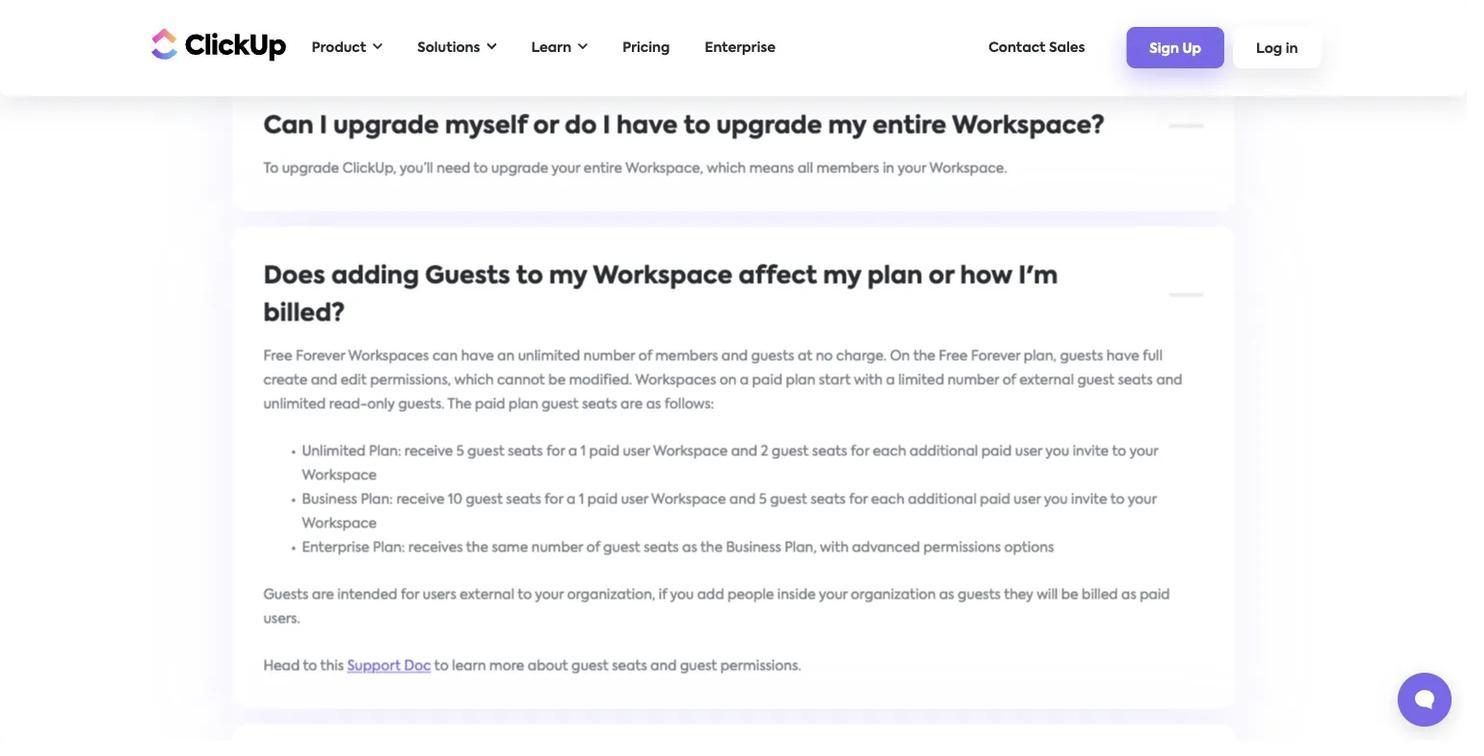 Task type: locate. For each thing, give the bounding box(es) containing it.
0 vertical spatial enterprise
[[705, 41, 776, 54]]

0 vertical spatial invite
[[1073, 445, 1109, 459]]

1 vertical spatial unlimited
[[264, 398, 326, 412]]

2
[[761, 445, 769, 459]]

1 horizontal spatial external
[[1020, 374, 1074, 387]]

external right "users"
[[460, 589, 515, 602]]

pricing link
[[613, 31, 680, 64]]

users.
[[264, 613, 300, 626]]

guests left they
[[958, 589, 1001, 602]]

0 vertical spatial receive
[[405, 445, 453, 459]]

2 vertical spatial plan
[[509, 398, 539, 412]]

1 horizontal spatial workspaces
[[636, 374, 716, 387]]

have left full
[[1107, 350, 1140, 363]]

i
[[320, 114, 328, 138], [603, 114, 611, 138]]

guests inside guests are intended for users external to your organization, if you add people inside your organization as guests they will be billed as paid users.
[[958, 589, 1001, 602]]

2 vertical spatial of
[[587, 542, 600, 555]]

unlimited
[[302, 445, 366, 459]]

start
[[819, 374, 851, 387]]

guests up can
[[425, 265, 511, 289]]

you inside business plan: receive 10 guest seats for a 1 paid user workspace and 5 guest seats for each additional paid user you invite to your workspace
[[1044, 493, 1068, 507]]

1 vertical spatial business
[[726, 542, 782, 555]]

clickup image
[[146, 26, 287, 62]]

0 vertical spatial each
[[873, 445, 907, 459]]

enterprise up the intended
[[302, 542, 370, 555]]

0 horizontal spatial of
[[587, 542, 600, 555]]

0 vertical spatial number
[[584, 350, 635, 363]]

0 vertical spatial additional
[[910, 445, 979, 459]]

in left 'workspace.'
[[883, 162, 895, 175]]

1 horizontal spatial have
[[617, 114, 678, 138]]

2 vertical spatial plan:
[[373, 542, 405, 555]]

0 horizontal spatial guests
[[264, 589, 309, 602]]

and left 2
[[731, 445, 758, 459]]

which
[[707, 162, 746, 175], [455, 374, 494, 387]]

number up modified.
[[584, 350, 635, 363]]

1 vertical spatial guests
[[264, 589, 309, 602]]

enterprise right pricing
[[705, 41, 776, 54]]

to
[[684, 114, 711, 138], [474, 162, 488, 175], [516, 265, 543, 289], [1112, 445, 1127, 459], [1111, 493, 1125, 507], [518, 589, 532, 602], [303, 660, 317, 674], [434, 660, 449, 674]]

1 horizontal spatial unlimited
[[518, 350, 580, 363]]

1 horizontal spatial entire
[[873, 114, 947, 138]]

workspaces up permissions,
[[348, 350, 429, 363]]

2 vertical spatial you
[[670, 589, 694, 602]]

business plan: receive 10 guest seats for a 1 paid user workspace and 5 guest seats for each additional paid user you invite to your workspace
[[302, 493, 1157, 531]]

have left the an
[[461, 350, 494, 363]]

and down unlimited plan: receive 5 guest seats for a 1 paid user workspace and 2 guest seats for each additional paid user you invite to your workspace
[[730, 493, 756, 507]]

i right do
[[603, 114, 611, 138]]

to inside unlimited plan: receive 5 guest seats for a 1 paid user workspace and 2 guest seats for each additional paid user you invite to your workspace
[[1112, 445, 1127, 459]]

5 down 2
[[759, 493, 767, 507]]

0 horizontal spatial are
[[312, 589, 334, 602]]

plan: inside business plan: receive 10 guest seats for a 1 paid user workspace and 5 guest seats for each additional paid user you invite to your workspace
[[361, 493, 393, 507]]

1 horizontal spatial of
[[639, 350, 652, 363]]

2 i from the left
[[603, 114, 611, 138]]

invite for business plan: receive 10 guest seats for a 1 paid user workspace and 5 guest seats for each additional paid user you invite to your workspace
[[1072, 493, 1108, 507]]

members inside free forever workspaces can have an unlimited number of members and guests at no charge. on the free forever plan, guests have full create and edit permissions, which cannot be modified. workspaces on a paid plan start with a limited number of external guest seats and unlimited read-only guests. the paid plan guest seats are as follows:
[[656, 350, 719, 363]]

0 vertical spatial you
[[1046, 445, 1070, 459]]

1 i from the left
[[320, 114, 328, 138]]

plan up on
[[868, 265, 923, 289]]

as left follows: at the bottom left of page
[[646, 398, 661, 412]]

additional inside business plan: receive 10 guest seats for a 1 paid user workspace and 5 guest seats for each additional paid user you invite to your workspace
[[908, 493, 977, 507]]

2 free from the left
[[939, 350, 968, 363]]

seats up the if
[[644, 542, 679, 555]]

1 vertical spatial each
[[871, 493, 905, 507]]

1 vertical spatial members
[[656, 350, 719, 363]]

1 horizontal spatial in
[[1286, 42, 1299, 56]]

0 horizontal spatial unlimited
[[264, 398, 326, 412]]

plan:
[[369, 445, 402, 459], [361, 493, 393, 507], [373, 542, 405, 555]]

1 horizontal spatial forever
[[971, 350, 1021, 363]]

plan: down "unlimited"
[[361, 493, 393, 507]]

unlimited
[[518, 350, 580, 363], [264, 398, 326, 412]]

enterprise for enterprise
[[705, 41, 776, 54]]

head to this support doc to learn more about guest seats and guest permissions.
[[264, 660, 802, 674]]

no
[[816, 350, 833, 363]]

2 forever from the left
[[971, 350, 1021, 363]]

you inside unlimited plan: receive 5 guest seats for a 1 paid user workspace and 2 guest seats for each additional paid user you invite to your workspace
[[1046, 445, 1070, 459]]

each for 2
[[873, 445, 907, 459]]

upgrade down myself
[[491, 162, 549, 175]]

have
[[617, 114, 678, 138], [461, 350, 494, 363], [1107, 350, 1140, 363]]

billed?
[[264, 302, 345, 326]]

1 horizontal spatial be
[[1062, 589, 1079, 602]]

1 vertical spatial number
[[948, 374, 1000, 387]]

free up create
[[264, 350, 292, 363]]

5
[[457, 445, 464, 459], [759, 493, 767, 507]]

entire up 'workspace.'
[[873, 114, 947, 138]]

1 vertical spatial of
[[1003, 374, 1016, 387]]

additional inside unlimited plan: receive 5 guest seats for a 1 paid user workspace and 2 guest seats for each additional paid user you invite to your workspace
[[910, 445, 979, 459]]

number right the limited on the bottom right of page
[[948, 374, 1000, 387]]

plan: left receives
[[373, 542, 405, 555]]

0 vertical spatial plan
[[868, 265, 923, 289]]

this
[[321, 660, 344, 674]]

0 horizontal spatial or
[[533, 114, 559, 138]]

guests inside guests are intended for users external to your organization, if you add people inside your organization as guests they will be billed as paid users.
[[264, 589, 309, 602]]

seats down organization,
[[612, 660, 647, 674]]

0 horizontal spatial entire
[[584, 162, 623, 175]]

to inside guests are intended for users external to your organization, if you add people inside your organization as guests they will be billed as paid users.
[[518, 589, 532, 602]]

be
[[549, 374, 566, 387], [1062, 589, 1079, 602]]

with right plan,
[[820, 542, 849, 555]]

free up the limited on the bottom right of page
[[939, 350, 968, 363]]

forever left 'plan,'
[[971, 350, 1021, 363]]

forever up edit
[[296, 350, 345, 363]]

seats right 2
[[812, 445, 848, 459]]

1 vertical spatial invite
[[1072, 493, 1108, 507]]

paid inside guests are intended for users external to your organization, if you add people inside your organization as guests they will be billed as paid users.
[[1140, 589, 1171, 602]]

have up to upgrade clickup, you'll need to upgrade your entire workspace, which means all members in your workspace.
[[617, 114, 678, 138]]

1 horizontal spatial 5
[[759, 493, 767, 507]]

does
[[264, 265, 325, 289]]

workspace.
[[930, 162, 1008, 175]]

as down the permissions
[[940, 589, 955, 602]]

1 vertical spatial which
[[455, 374, 494, 387]]

external down 'plan,'
[[1020, 374, 1074, 387]]

edit
[[341, 374, 367, 387]]

all
[[798, 162, 813, 175]]

upgrade right to
[[282, 162, 339, 175]]

of up organization,
[[587, 542, 600, 555]]

charge.
[[837, 350, 887, 363]]

0 horizontal spatial plan
[[509, 398, 539, 412]]

or
[[533, 114, 559, 138], [929, 265, 955, 289]]

each inside business plan: receive 10 guest seats for a 1 paid user workspace and 5 guest seats for each additional paid user you invite to your workspace
[[871, 493, 905, 507]]

seats down full
[[1118, 374, 1153, 387]]

0 horizontal spatial business
[[302, 493, 357, 507]]

cannot
[[497, 374, 545, 387]]

2 horizontal spatial of
[[1003, 374, 1016, 387]]

1 horizontal spatial members
[[817, 162, 880, 175]]

limited
[[899, 374, 945, 387]]

guests inside does adding guests to my workspace affect my plan or how i'm billed?
[[425, 265, 511, 289]]

2 horizontal spatial have
[[1107, 350, 1140, 363]]

each
[[873, 445, 907, 459], [871, 493, 905, 507]]

1 horizontal spatial guests
[[958, 589, 1001, 602]]

are down modified.
[[621, 398, 643, 412]]

1 horizontal spatial enterprise
[[705, 41, 776, 54]]

1 vertical spatial plan:
[[361, 493, 393, 507]]

1 vertical spatial external
[[460, 589, 515, 602]]

receive inside business plan: receive 10 guest seats for a 1 paid user workspace and 5 guest seats for each additional paid user you invite to your workspace
[[396, 493, 445, 507]]

will
[[1037, 589, 1058, 602]]

seats
[[1118, 374, 1153, 387], [582, 398, 617, 412], [508, 445, 543, 459], [812, 445, 848, 459], [506, 493, 541, 507], [811, 493, 846, 507], [644, 542, 679, 555], [612, 660, 647, 674]]

1 vertical spatial in
[[883, 162, 895, 175]]

5 inside unlimited plan: receive 5 guest seats for a 1 paid user workspace and 2 guest seats for each additional paid user you invite to your workspace
[[457, 445, 464, 459]]

free
[[264, 350, 292, 363], [939, 350, 968, 363]]

receive for 5
[[405, 445, 453, 459]]

a inside unlimited plan: receive 5 guest seats for a 1 paid user workspace and 2 guest seats for each additional paid user you invite to your workspace
[[569, 445, 578, 459]]

1 inside unlimited plan: receive 5 guest seats for a 1 paid user workspace and 2 guest seats for each additional paid user you invite to your workspace
[[581, 445, 586, 459]]

unlimited down create
[[264, 398, 326, 412]]

0 horizontal spatial external
[[460, 589, 515, 602]]

plan down at
[[786, 374, 816, 387]]

read-
[[329, 398, 367, 412]]

sales
[[1049, 41, 1085, 54]]

and
[[722, 350, 748, 363], [311, 374, 337, 387], [1157, 374, 1183, 387], [731, 445, 758, 459], [730, 493, 756, 507], [651, 660, 677, 674]]

business down "unlimited"
[[302, 493, 357, 507]]

and down full
[[1157, 374, 1183, 387]]

how
[[961, 265, 1013, 289]]

guests up users.
[[264, 589, 309, 602]]

1 horizontal spatial or
[[929, 265, 955, 289]]

plan: inside unlimited plan: receive 5 guest seats for a 1 paid user workspace and 2 guest seats for each additional paid user you invite to your workspace
[[369, 445, 402, 459]]

0 vertical spatial 5
[[457, 445, 464, 459]]

1 horizontal spatial guests
[[425, 265, 511, 289]]

1 inside business plan: receive 10 guest seats for a 1 paid user workspace and 5 guest seats for each additional paid user you invite to your workspace
[[579, 493, 584, 507]]

plan
[[868, 265, 923, 289], [786, 374, 816, 387], [509, 398, 539, 412]]

0 vertical spatial members
[[817, 162, 880, 175]]

log in
[[1257, 42, 1299, 56]]

1 vertical spatial are
[[312, 589, 334, 602]]

are inside guests are intended for users external to your organization, if you add people inside your organization as guests they will be billed as paid users.
[[312, 589, 334, 602]]

and inside unlimited plan: receive 5 guest seats for a 1 paid user workspace and 2 guest seats for each additional paid user you invite to your workspace
[[731, 445, 758, 459]]

guests left at
[[752, 350, 795, 363]]

the left same
[[466, 542, 489, 555]]

1 horizontal spatial with
[[854, 374, 883, 387]]

0 vertical spatial are
[[621, 398, 643, 412]]

to inside does adding guests to my workspace affect my plan or how i'm billed?
[[516, 265, 543, 289]]

1 vertical spatial be
[[1062, 589, 1079, 602]]

user up options
[[1014, 493, 1041, 507]]

are
[[621, 398, 643, 412], [312, 589, 334, 602]]

each down the limited on the bottom right of page
[[873, 445, 907, 459]]

permissions
[[924, 542, 1001, 555]]

be right will
[[1062, 589, 1079, 602]]

additional for 5
[[908, 493, 977, 507]]

guests right 'plan,'
[[1060, 350, 1104, 363]]

1 horizontal spatial free
[[939, 350, 968, 363]]

in right the log
[[1286, 42, 1299, 56]]

your
[[552, 162, 580, 175], [898, 162, 927, 175], [1130, 445, 1159, 459], [1128, 493, 1157, 507], [535, 589, 564, 602], [819, 589, 848, 602]]

business inside business plan: receive 10 guest seats for a 1 paid user workspace and 5 guest seats for each additional paid user you invite to your workspace
[[302, 493, 357, 507]]

0 horizontal spatial forever
[[296, 350, 345, 363]]

0 vertical spatial entire
[[873, 114, 947, 138]]

guest
[[1078, 374, 1115, 387], [542, 398, 579, 412], [468, 445, 505, 459], [772, 445, 809, 459], [466, 493, 503, 507], [770, 493, 808, 507], [603, 542, 641, 555], [572, 660, 609, 674], [680, 660, 717, 674]]

which left means
[[707, 162, 746, 175]]

number right same
[[532, 542, 583, 555]]

receive
[[405, 445, 453, 459], [396, 493, 445, 507]]

plan down cannot on the left bottom
[[509, 398, 539, 412]]

seats down modified.
[[582, 398, 617, 412]]

the right on
[[913, 350, 936, 363]]

user
[[623, 445, 650, 459], [1016, 445, 1043, 459], [621, 493, 649, 507], [1014, 493, 1041, 507]]

the down business plan: receive 10 guest seats for a 1 paid user workspace and 5 guest seats for each additional paid user you invite to your workspace
[[701, 542, 723, 555]]

receive inside unlimited plan: receive 5 guest seats for a 1 paid user workspace and 2 guest seats for each additional paid user you invite to your workspace
[[405, 445, 453, 459]]

0 vertical spatial unlimited
[[518, 350, 580, 363]]

billed
[[1082, 589, 1119, 602]]

5 down the
[[457, 445, 464, 459]]

0 vertical spatial workspaces
[[348, 350, 429, 363]]

on
[[720, 374, 737, 387]]

of down does adding guests to my workspace affect my plan or how i'm billed?
[[639, 350, 652, 363]]

be inside guests are intended for users external to your organization, if you add people inside your organization as guests they will be billed as paid users.
[[1062, 589, 1079, 602]]

workspaces up follows: at the bottom left of page
[[636, 374, 716, 387]]

2 horizontal spatial the
[[913, 350, 936, 363]]

receive down guests.
[[405, 445, 453, 459]]

your inside business plan: receive 10 guest seats for a 1 paid user workspace and 5 guest seats for each additional paid user you invite to your workspace
[[1128, 493, 1157, 507]]

1 vertical spatial receive
[[396, 493, 445, 507]]

0 horizontal spatial i
[[320, 114, 328, 138]]

of right the limited on the bottom right of page
[[1003, 374, 1016, 387]]

or left how
[[929, 265, 955, 289]]

external inside guests are intended for users external to your organization, if you add people inside your organization as guests they will be billed as paid users.
[[460, 589, 515, 602]]

1 horizontal spatial business
[[726, 542, 782, 555]]

additional up the permissions
[[908, 493, 977, 507]]

clickup,
[[343, 162, 397, 175]]

0 vertical spatial 1
[[581, 445, 586, 459]]

i right can
[[320, 114, 328, 138]]

members up follows: at the bottom left of page
[[656, 350, 719, 363]]

invite
[[1073, 445, 1109, 459], [1072, 493, 1108, 507]]

0 vertical spatial plan:
[[369, 445, 402, 459]]

1 vertical spatial 5
[[759, 493, 767, 507]]

1 vertical spatial 1
[[579, 493, 584, 507]]

plan: down only
[[369, 445, 402, 459]]

0 vertical spatial business
[[302, 493, 357, 507]]

which up the
[[455, 374, 494, 387]]

full
[[1143, 350, 1163, 363]]

affect
[[739, 265, 818, 289]]

enterprise for enterprise plan: receives the same number of guest seats as the business plan, with advanced permissions options
[[302, 542, 370, 555]]

additional down the limited on the bottom right of page
[[910, 445, 979, 459]]

2 vertical spatial number
[[532, 542, 583, 555]]

external
[[1020, 374, 1074, 387], [460, 589, 515, 602]]

1 vertical spatial you
[[1044, 493, 1068, 507]]

0 vertical spatial be
[[549, 374, 566, 387]]

with down charge.
[[854, 374, 883, 387]]

receive left 10
[[396, 493, 445, 507]]

entire down do
[[584, 162, 623, 175]]

0 vertical spatial external
[[1020, 374, 1074, 387]]

0 horizontal spatial the
[[466, 542, 489, 555]]

about
[[528, 660, 568, 674]]

10
[[448, 493, 462, 507]]

with
[[854, 374, 883, 387], [820, 542, 849, 555]]

the inside free forever workspaces can have an unlimited number of members and guests at no charge. on the free forever plan, guests have full create and edit permissions, which cannot be modified. workspaces on a paid plan start with a limited number of external guest seats and unlimited read-only guests. the paid plan guest seats are as follows:
[[913, 350, 936, 363]]

1
[[581, 445, 586, 459], [579, 493, 584, 507]]

number
[[584, 350, 635, 363], [948, 374, 1000, 387], [532, 542, 583, 555]]

to upgrade clickup, you'll need to upgrade your entire workspace, which means all members in your workspace.
[[264, 162, 1008, 175]]

as
[[646, 398, 661, 412], [682, 542, 698, 555], [940, 589, 955, 602], [1122, 589, 1137, 602]]

0 horizontal spatial members
[[656, 350, 719, 363]]

each up "advanced"
[[871, 493, 905, 507]]

members
[[817, 162, 880, 175], [656, 350, 719, 363]]

workspace inside does adding guests to my workspace affect my plan or how i'm billed?
[[593, 265, 733, 289]]

upgrade up means
[[717, 114, 823, 138]]

1 vertical spatial additional
[[908, 493, 977, 507]]

seats up same
[[506, 493, 541, 507]]

business down business plan: receive 10 guest seats for a 1 paid user workspace and 5 guest seats for each additional paid user you invite to your workspace
[[726, 542, 782, 555]]

be right cannot on the left bottom
[[549, 374, 566, 387]]

each inside unlimited plan: receive 5 guest seats for a 1 paid user workspace and 2 guest seats for each additional paid user you invite to your workspace
[[873, 445, 907, 459]]

are left the intended
[[312, 589, 334, 602]]

1 free from the left
[[264, 350, 292, 363]]

1 horizontal spatial i
[[603, 114, 611, 138]]

invite inside business plan: receive 10 guest seats for a 1 paid user workspace and 5 guest seats for each additional paid user you invite to your workspace
[[1072, 493, 1108, 507]]

seats down cannot on the left bottom
[[508, 445, 543, 459]]

invite inside unlimited plan: receive 5 guest seats for a 1 paid user workspace and 2 guest seats for each additional paid user you invite to your workspace
[[1073, 445, 1109, 459]]

which inside free forever workspaces can have an unlimited number of members and guests at no charge. on the free forever plan, guests have full create and edit permissions, which cannot be modified. workspaces on a paid plan start with a limited number of external guest seats and unlimited read-only guests. the paid plan guest seats are as follows:
[[455, 374, 494, 387]]

members right 'all'
[[817, 162, 880, 175]]

0 horizontal spatial enterprise
[[302, 542, 370, 555]]

0 horizontal spatial free
[[264, 350, 292, 363]]

1 vertical spatial plan
[[786, 374, 816, 387]]

organization
[[851, 589, 936, 602]]

for
[[547, 445, 565, 459], [851, 445, 870, 459], [545, 493, 563, 507], [849, 493, 868, 507], [401, 589, 420, 602]]

2 horizontal spatial plan
[[868, 265, 923, 289]]

0 horizontal spatial be
[[549, 374, 566, 387]]

0 vertical spatial which
[[707, 162, 746, 175]]

user down 'plan,'
[[1016, 445, 1043, 459]]

can
[[264, 114, 314, 138]]

and inside business plan: receive 10 guest seats for a 1 paid user workspace and 5 guest seats for each additional paid user you invite to your workspace
[[730, 493, 756, 507]]

at
[[798, 350, 813, 363]]

add
[[698, 589, 724, 602]]

unlimited up cannot on the left bottom
[[518, 350, 580, 363]]

0 horizontal spatial with
[[820, 542, 849, 555]]

external inside free forever workspaces can have an unlimited number of members and guests at no charge. on the free forever plan, guests have full create and edit permissions, which cannot be modified. workspaces on a paid plan start with a limited number of external guest seats and unlimited read-only guests. the paid plan guest seats are as follows:
[[1020, 374, 1074, 387]]

0 vertical spatial or
[[533, 114, 559, 138]]

1 vertical spatial entire
[[584, 162, 623, 175]]

0 vertical spatial with
[[854, 374, 883, 387]]

or left do
[[533, 114, 559, 138]]

0 vertical spatial guests
[[425, 265, 511, 289]]



Task type: describe. For each thing, give the bounding box(es) containing it.
invite for unlimited plan: receive 5 guest seats for a 1 paid user workspace and 2 guest seats for each additional paid user you invite to your workspace
[[1073, 445, 1109, 459]]

up
[[1183, 42, 1202, 56]]

sign
[[1150, 42, 1180, 56]]

a inside business plan: receive 10 guest seats for a 1 paid user workspace and 5 guest seats for each additional paid user you invite to your workspace
[[567, 493, 576, 507]]

receives
[[409, 542, 463, 555]]

contact
[[989, 41, 1046, 54]]

doc
[[404, 660, 431, 674]]

inside
[[778, 589, 816, 602]]

1 vertical spatial workspaces
[[636, 374, 716, 387]]

you'll
[[400, 162, 433, 175]]

head
[[264, 660, 300, 674]]

the
[[448, 398, 472, 412]]

0 horizontal spatial workspaces
[[348, 350, 429, 363]]

sign up
[[1150, 42, 1202, 56]]

learn
[[452, 660, 486, 674]]

you for unlimited plan: receive 5 guest seats for a 1 paid user workspace and 2 guest seats for each additional paid user you invite to your workspace
[[1046, 445, 1070, 459]]

advanced
[[852, 542, 920, 555]]

create
[[264, 374, 308, 387]]

to
[[264, 162, 279, 175]]

0 horizontal spatial have
[[461, 350, 494, 363]]

5 inside business plan: receive 10 guest seats for a 1 paid user workspace and 5 guest seats for each additional paid user you invite to your workspace
[[759, 493, 767, 507]]

unlimited plan: receive 5 guest seats for a 1 paid user workspace and 2 guest seats for each additional paid user you invite to your workspace
[[302, 445, 1159, 483]]

0 horizontal spatial guests
[[752, 350, 795, 363]]

you for business plan: receive 10 guest seats for a 1 paid user workspace and 5 guest seats for each additional paid user you invite to your workspace
[[1044, 493, 1068, 507]]

learn
[[531, 41, 572, 54]]

receive for 10
[[396, 493, 445, 507]]

support doc link
[[347, 660, 431, 674]]

and down the if
[[651, 660, 677, 674]]

support
[[347, 660, 401, 674]]

myself
[[445, 114, 527, 138]]

and up on
[[722, 350, 748, 363]]

only
[[367, 398, 395, 412]]

0 horizontal spatial in
[[883, 162, 895, 175]]

permissions,
[[370, 374, 451, 387]]

contact sales link
[[979, 31, 1095, 64]]

need
[[437, 162, 471, 175]]

product button
[[302, 28, 392, 67]]

free forever workspaces can have an unlimited number of members and guests at no charge. on the free forever plan, guests have full create and edit permissions, which cannot be modified. workspaces on a paid plan start with a limited number of external guest seats and unlimited read-only guests. the paid plan guest seats are as follows:
[[264, 350, 1183, 412]]

be inside free forever workspaces can have an unlimited number of members and guests at no charge. on the free forever plan, guests have full create and edit permissions, which cannot be modified. workspaces on a paid plan start with a limited number of external guest seats and unlimited read-only guests. the paid plan guest seats are as follows:
[[549, 374, 566, 387]]

contact sales
[[989, 41, 1085, 54]]

1 horizontal spatial which
[[707, 162, 746, 175]]

plan: for enterprise
[[373, 542, 405, 555]]

are inside free forever workspaces can have an unlimited number of members and guests at no charge. on the free forever plan, guests have full create and edit permissions, which cannot be modified. workspaces on a paid plan start with a limited number of external guest seats and unlimited read-only guests. the paid plan guest seats are as follows:
[[621, 398, 643, 412]]

follows:
[[665, 398, 714, 412]]

plan inside does adding guests to my workspace affect my plan or how i'm billed?
[[868, 265, 923, 289]]

solutions button
[[408, 28, 506, 67]]

each for 5
[[871, 493, 905, 507]]

learn button
[[522, 28, 598, 67]]

plan,
[[785, 542, 817, 555]]

as right billed
[[1122, 589, 1137, 602]]

they
[[1004, 589, 1034, 602]]

enterprise plan: receives the same number of guest seats as the business plan, with advanced permissions options
[[302, 542, 1055, 555]]

1 horizontal spatial the
[[701, 542, 723, 555]]

can i upgrade myself or do i have to upgrade my entire workspace?
[[264, 114, 1105, 138]]

do
[[565, 114, 597, 138]]

product
[[312, 41, 366, 54]]

seats up plan,
[[811, 493, 846, 507]]

additional for 2
[[910, 445, 979, 459]]

more
[[490, 660, 525, 674]]

and left edit
[[311, 374, 337, 387]]

means
[[750, 162, 795, 175]]

as up 'add'
[[682, 542, 698, 555]]

you inside guests are intended for users external to your organization, if you add people inside your organization as guests they will be billed as paid users.
[[670, 589, 694, 602]]

does adding guests to my workspace affect my plan or how i'm billed?
[[264, 265, 1058, 326]]

modified.
[[569, 374, 632, 387]]

adding
[[331, 265, 419, 289]]

pricing
[[623, 41, 670, 54]]

for inside guests are intended for users external to your organization, if you add people inside your organization as guests they will be billed as paid users.
[[401, 589, 420, 602]]

1 for 10
[[579, 493, 584, 507]]

1 vertical spatial with
[[820, 542, 849, 555]]

1 for 5
[[581, 445, 586, 459]]

log in link
[[1234, 27, 1322, 68]]

plan,
[[1024, 350, 1057, 363]]

your inside unlimited plan: receive 5 guest seats for a 1 paid user workspace and 2 guest seats for each additional paid user you invite to your workspace
[[1130, 445, 1159, 459]]

plan: for business
[[361, 493, 393, 507]]

enterprise link
[[695, 31, 786, 64]]

to inside business plan: receive 10 guest seats for a 1 paid user workspace and 5 guest seats for each additional paid user you invite to your workspace
[[1111, 493, 1125, 507]]

user down modified.
[[623, 445, 650, 459]]

workspace,
[[626, 162, 704, 175]]

upgrade up the 'clickup,'
[[333, 114, 439, 138]]

permissions.
[[721, 660, 802, 674]]

guests.
[[398, 398, 445, 412]]

log
[[1257, 42, 1283, 56]]

users
[[423, 589, 457, 602]]

workspace?
[[952, 114, 1105, 138]]

with inside free forever workspaces can have an unlimited number of members and guests at no charge. on the free forever plan, guests have full create and edit permissions, which cannot be modified. workspaces on a paid plan start with a limited number of external guest seats and unlimited read-only guests. the paid plan guest seats are as follows:
[[854, 374, 883, 387]]

guests are intended for users external to your organization, if you add people inside your organization as guests they will be billed as paid users.
[[264, 589, 1171, 626]]

sign up button
[[1127, 27, 1225, 68]]

intended
[[338, 589, 398, 602]]

solutions
[[417, 41, 480, 54]]

1 horizontal spatial plan
[[786, 374, 816, 387]]

user up the enterprise plan: receives the same number of guest seats as the business plan, with advanced permissions options
[[621, 493, 649, 507]]

an
[[497, 350, 515, 363]]

plan: for unlimited
[[369, 445, 402, 459]]

2 horizontal spatial guests
[[1060, 350, 1104, 363]]

0 vertical spatial in
[[1286, 42, 1299, 56]]

if
[[659, 589, 667, 602]]

1 forever from the left
[[296, 350, 345, 363]]

0 vertical spatial of
[[639, 350, 652, 363]]

or inside does adding guests to my workspace affect my plan or how i'm billed?
[[929, 265, 955, 289]]

on
[[891, 350, 910, 363]]

people
[[728, 589, 774, 602]]

organization,
[[567, 589, 656, 602]]

i'm
[[1019, 265, 1058, 289]]

can
[[433, 350, 458, 363]]

options
[[1005, 542, 1055, 555]]

as inside free forever workspaces can have an unlimited number of members and guests at no charge. on the free forever plan, guests have full create and edit permissions, which cannot be modified. workspaces on a paid plan start with a limited number of external guest seats and unlimited read-only guests. the paid plan guest seats are as follows:
[[646, 398, 661, 412]]

same
[[492, 542, 528, 555]]



Task type: vqa. For each thing, say whether or not it's contained in the screenshot.
bottommost number
yes



